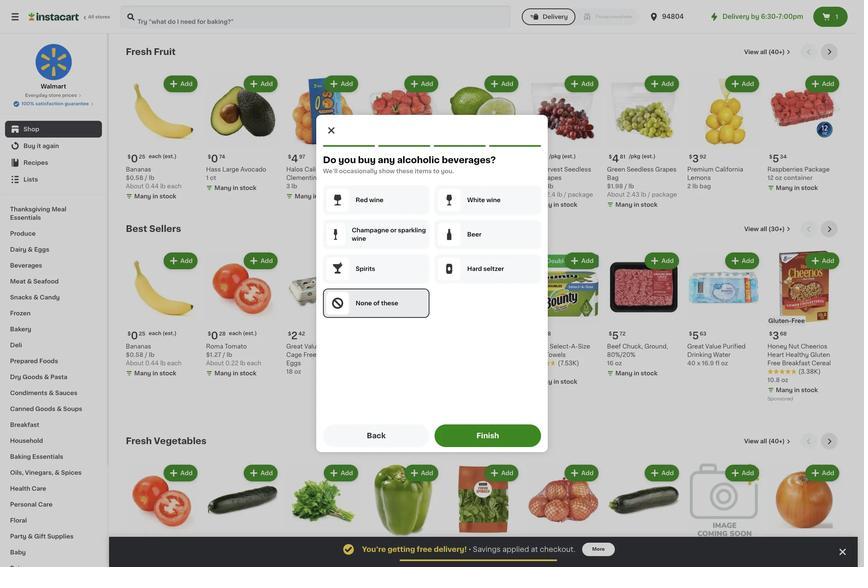 Task type: describe. For each thing, give the bounding box(es) containing it.
about inside green seedless grapes bag $1.98 / lb about 2.43 lb / package
[[608, 192, 625, 198]]

1 /pkg (est.) from the left
[[550, 154, 576, 159]]

0 vertical spatial 18
[[546, 332, 551, 337]]

5 for $ 5 63
[[693, 331, 699, 341]]

$0.58 for 2
[[126, 352, 144, 358]]

fruit
[[154, 47, 176, 56]]

0.44 for 4
[[145, 184, 159, 189]]

meal
[[52, 207, 66, 212]]

16 inside beef chuck, ground, 80%/20% 16 oz
[[608, 361, 614, 367]]

view all (40+) for 2
[[745, 439, 785, 445]]

& left pasta
[[44, 374, 49, 380]]

0.44 for 2
[[145, 361, 159, 367]]

halos california clementines 3 lb
[[286, 167, 333, 189]]

16 inside strawberries 16 oz container
[[367, 175, 373, 181]]

/pkg (est.) inside $4.81 per package (estimated) element
[[629, 154, 656, 159]]

of
[[374, 301, 380, 306]]

all stores
[[88, 15, 110, 19]]

25 for $ 0 25 each (est.)
[[139, 155, 145, 160]]

canned
[[10, 406, 34, 412]]

many down container
[[776, 185, 793, 191]]

/ right $1.98
[[625, 184, 628, 189]]

floral link
[[5, 513, 102, 529]]

more
[[593, 547, 605, 552]]

fresh for 2
[[126, 47, 152, 56]]

1 button
[[814, 7, 848, 27]]

$ for $ 0 74
[[208, 155, 211, 160]]

at
[[531, 547, 538, 553]]

back button
[[323, 425, 430, 447]]

2 for $ 2 57
[[532, 544, 539, 554]]

free inside the great value grade aa cage free large white eggs 18 oz
[[304, 352, 317, 358]]

supplies
[[47, 534, 74, 540]]

3 item carousel region from the top
[[126, 433, 842, 568]]

oils, vinegars, & spices link
[[5, 465, 102, 481]]

everyday
[[25, 93, 47, 98]]

value for 5
[[706, 344, 722, 350]]

lists link
[[5, 171, 102, 188]]

bounty select-a-size paper towels
[[527, 344, 591, 358]]

$ 2 57
[[529, 544, 546, 554]]

baking essentials link
[[5, 449, 102, 465]]

instacart logo image
[[29, 12, 79, 22]]

many down 80%/20%
[[616, 371, 633, 377]]

package
[[805, 167, 830, 173]]

snacks
[[10, 295, 32, 301]]

hard seltzer
[[468, 266, 504, 272]]

many down paper
[[536, 379, 553, 385]]

72 for 2
[[379, 155, 385, 160]]

white wine
[[468, 197, 501, 203]]

$ for $ 0 zucchini squash
[[609, 544, 613, 549]]

do you buy any alcoholic beverages? we'll occasionally show these items to you.
[[323, 156, 496, 174]]

these inside do you buy any alcoholic beverages? we'll occasionally show these items to you.
[[397, 168, 414, 174]]

avocado
[[241, 167, 266, 173]]

100% satisfaction guarantee button
[[13, 99, 94, 107]]

grapes inside sun harvest seedless red grapes $2.18 / lb about 2.4 lb / package many in stock
[[541, 175, 562, 181]]

seltzer
[[484, 266, 504, 272]]

7:00pm
[[779, 13, 804, 20]]

bananas for 4
[[126, 167, 151, 173]]

wine inside champagne or sparkling wine
[[352, 236, 366, 242]]

$ for $ 2 28
[[449, 544, 452, 549]]

42 inside $ 2 42
[[299, 332, 305, 337]]

raspberries
[[768, 167, 804, 173]]

94804
[[663, 13, 684, 20]]

delivery!
[[434, 547, 467, 553]]

each (est.) for $ 0 28
[[229, 331, 257, 336]]

water
[[714, 352, 731, 358]]

ground,
[[645, 344, 669, 350]]

$0.25 each (estimated) element for 2
[[126, 328, 199, 343]]

drinking
[[688, 352, 712, 358]]

none of these
[[356, 301, 399, 306]]

4 for $ 4 97
[[291, 154, 298, 164]]

lists
[[24, 177, 38, 183]]

roma tomato $1.27 / lb about 0.22 lb each
[[206, 344, 262, 367]]

red inside sun harvest seedless red grapes $2.18 / lb about 2.4 lb / package many in stock
[[527, 175, 539, 181]]

/ down '$ 0 25 each (est.)'
[[145, 175, 147, 181]]

prepared foods link
[[5, 353, 102, 369]]

$ 4 97
[[288, 154, 306, 164]]

bananas $0.58 / lb about 0.44 lb each for 4
[[126, 167, 182, 189]]

thanksgiving meal essentials link
[[5, 201, 102, 226]]

breakfast inside honey nut cheerios heart healthy gluten free breakfast cereal
[[783, 361, 811, 367]]

(30+)
[[769, 226, 785, 232]]

marketside spinach
[[447, 556, 505, 562]]

prepared
[[10, 358, 38, 364]]

oz inside the great value grade aa cage free large white eggs 18 oz
[[294, 369, 301, 375]]

finish
[[477, 433, 500, 439]]

california for premium california lemons 2 lb bag
[[716, 167, 744, 173]]

you're
[[362, 547, 386, 553]]

a-
[[572, 344, 578, 350]]

view all (40+) button for 2
[[741, 433, 795, 450]]

fresh for 0
[[126, 437, 152, 446]]

1 vertical spatial bag
[[567, 556, 578, 562]]

satisfaction
[[35, 102, 63, 106]]

onion
[[547, 556, 565, 562]]

$2.18
[[527, 184, 543, 189]]

about inside roma tomato $1.27 / lb about 0.22 lb each
[[206, 361, 224, 367]]

great value grade aa cage free large white eggs 18 oz
[[286, 344, 354, 375]]

$0.58 for 4
[[126, 175, 144, 181]]

buy it again link
[[5, 138, 102, 154]]

$0.97 element
[[286, 541, 360, 555]]

yellow onion bag
[[527, 556, 578, 562]]

occasionally
[[339, 168, 378, 174]]

gluten-free
[[769, 318, 805, 324]]

/ down $ 0 25
[[145, 352, 147, 358]]

about down '$ 0 25 each (est.)'
[[126, 184, 144, 189]]

everyday store prices link
[[25, 92, 82, 99]]

lb inside premium california lemons 2 lb bag
[[693, 184, 699, 189]]

free inside honey nut cheerios heart healthy gluten free breakfast cereal
[[768, 361, 781, 367]]

68 for 3
[[781, 332, 787, 337]]

again
[[42, 143, 59, 149]]

dairy
[[10, 247, 26, 253]]

value for 2
[[305, 344, 321, 350]]

about inside sun harvest seedless red grapes $2.18 / lb about 2.4 lb / package many in stock
[[527, 192, 545, 198]]

0 horizontal spatial eggs
[[34, 247, 49, 253]]

$ for $ 3 68
[[770, 332, 773, 337]]

34
[[781, 155, 787, 160]]

view all (40+) for 0
[[745, 49, 785, 55]]

sun
[[527, 167, 539, 173]]

$ for $ 0 25 each (est.)
[[128, 155, 131, 160]]

0 vertical spatial free
[[792, 318, 805, 324]]

many down lime 42
[[455, 185, 472, 191]]

treatment tracker modal dialog
[[109, 537, 858, 568]]

/ right 2.4
[[564, 192, 567, 198]]

canned goods & soups
[[10, 406, 82, 412]]

40
[[688, 361, 696, 367]]

dry goods & pasta
[[10, 374, 67, 380]]

0 vertical spatial 42
[[463, 167, 470, 173]]

& right dairy at left top
[[28, 247, 33, 253]]

many down $ 0 25
[[134, 371, 151, 377]]

healthy
[[786, 352, 809, 358]]

california for halos california clementines 3 lb
[[305, 167, 333, 173]]

health care link
[[5, 481, 102, 497]]

store
[[49, 93, 61, 98]]

oz inside great value purified drinking water 40 x 16.9 fl oz
[[722, 361, 729, 367]]

green inside green seedless grapes bag $1.98 / lb about 2.43 lb / package
[[608, 167, 626, 173]]

$ 0 zucchini squash
[[608, 544, 656, 562]]

ct
[[210, 175, 216, 181]]

bag inside green seedless grapes bag $1.98 / lb about 2.43 lb / package
[[608, 175, 619, 181]]

3 view from the top
[[745, 439, 759, 445]]

3 for $ 3 92
[[693, 154, 699, 164]]

1 inside button
[[836, 14, 839, 20]]

2 for $ 2 42
[[291, 331, 298, 341]]

many inside sun harvest seedless red grapes $2.18 / lb about 2.4 lb / package many in stock
[[536, 202, 553, 208]]

& left soups
[[57, 406, 62, 412]]

cheerios
[[801, 344, 828, 350]]

delivery for delivery by 6:30-7:00pm
[[723, 13, 750, 20]]

we'll
[[323, 168, 338, 174]]

care for health care
[[32, 486, 46, 492]]

squash
[[634, 556, 656, 562]]

party & gift supplies link
[[5, 529, 102, 545]]

(40+) for 0
[[769, 49, 785, 55]]

finish button
[[435, 425, 541, 447]]

essentials inside the thanksgiving meal essentials
[[10, 215, 41, 221]]

$ 5 34
[[770, 154, 787, 164]]

63
[[700, 332, 707, 337]]

alcoholic
[[397, 156, 440, 165]]

6:30-
[[762, 13, 779, 20]]

party
[[10, 534, 26, 540]]

57
[[539, 544, 546, 549]]

4 for $ 4 81
[[613, 154, 620, 164]]

meat & seafood link
[[5, 274, 102, 290]]

main content containing 0
[[109, 34, 858, 568]]

2 inside premium california lemons 2 lb bag
[[688, 184, 692, 189]]

(3.38k)
[[799, 369, 821, 375]]

roma
[[206, 344, 223, 350]]

0 for $ 0 25 each (est.)
[[131, 154, 138, 164]]

party & gift supplies
[[10, 534, 74, 540]]

view for 5
[[745, 49, 759, 55]]

seedless inside green seedless grapes bag $1.98 / lb about 2.43 lb / package
[[627, 167, 654, 173]]

about down $ 0 25
[[126, 361, 144, 367]]

halos
[[286, 167, 303, 173]]

92
[[700, 155, 707, 160]]

sauces
[[55, 390, 77, 396]]

$ for $ 0 68
[[368, 544, 372, 549]]

by
[[752, 13, 760, 20]]

each (est.) for $ 0 25
[[149, 331, 177, 336]]

thanksgiving
[[10, 207, 50, 212]]

beverages link
[[5, 258, 102, 274]]

dry goods & pasta link
[[5, 369, 102, 385]]

seedless inside sun harvest seedless red grapes $2.18 / lb about 2.4 lb / package many in stock
[[565, 167, 592, 173]]



Task type: locate. For each thing, give the bounding box(es) containing it.
2 california from the left
[[716, 167, 744, 173]]

2 each (est.) from the left
[[229, 331, 257, 336]]

$4.81 per package (estimated) element
[[608, 151, 681, 165]]

2 fresh from the top
[[126, 437, 152, 446]]

1 inside hass large avocado 1 ct
[[206, 175, 209, 181]]

$ 0 33
[[449, 154, 467, 164]]

25 inside $ 0 25
[[139, 332, 145, 337]]

1 value from the left
[[305, 344, 321, 350]]

$ 3 92
[[689, 154, 707, 164]]

view all (40+) button for 0
[[741, 44, 795, 60]]

$1.27
[[206, 352, 221, 358]]

2 $0.58 from the top
[[126, 352, 144, 358]]

oz down 80%/20%
[[615, 361, 622, 367]]

1 bananas $0.58 / lb about 0.44 lb each from the top
[[126, 167, 182, 189]]

$ inside $ 5 34
[[770, 155, 773, 160]]

0 horizontal spatial each (est.)
[[149, 331, 177, 336]]

1 package from the left
[[568, 192, 594, 198]]

free up nut
[[792, 318, 805, 324]]

1 horizontal spatial 18
[[546, 332, 551, 337]]

free
[[792, 318, 805, 324], [304, 352, 317, 358], [768, 361, 781, 367]]

0 horizontal spatial 3
[[286, 184, 290, 189]]

white up the beer
[[468, 197, 485, 203]]

each (est.) right $ 0 25
[[149, 331, 177, 336]]

many down ct
[[215, 185, 232, 191]]

$0.58 down $ 0 25
[[126, 352, 144, 358]]

red down sun
[[527, 175, 539, 181]]

0.44 down $ 0 25
[[145, 361, 159, 367]]

18 down cage
[[286, 369, 293, 375]]

$ for $ 5 63
[[689, 332, 693, 337]]

2 view from the top
[[745, 226, 759, 232]]

0 vertical spatial $0.25 each (estimated) element
[[126, 151, 199, 165]]

each (est.)
[[149, 331, 177, 336], [229, 331, 257, 336]]

grade
[[322, 344, 340, 350]]

all for 5
[[761, 49, 768, 55]]

0 vertical spatial goods
[[23, 374, 43, 380]]

/ right $1.27
[[223, 352, 225, 358]]

health care
[[10, 486, 46, 492]]

2 great from the left
[[688, 344, 704, 350]]

3 for $ 3 68
[[773, 331, 780, 341]]

great inside great value purified drinking water 40 x 16.9 fl oz
[[688, 344, 704, 350]]

goods down the condiments & sauces
[[35, 406, 55, 412]]

tomato
[[225, 344, 247, 350]]

red inside add your shopping preferences element
[[356, 197, 368, 203]]

0 horizontal spatial 1
[[206, 175, 209, 181]]

harvest
[[540, 167, 563, 173]]

grapes down $4.81 per package (estimated) element
[[656, 167, 677, 173]]

25 inside '$ 0 25 each (est.)'
[[139, 155, 145, 160]]

1 vertical spatial item carousel region
[[126, 221, 842, 427]]

seedless
[[565, 167, 592, 173], [627, 167, 654, 173]]

1 vertical spatial 25
[[139, 332, 145, 337]]

many up best
[[134, 194, 151, 199]]

28 for 0
[[219, 332, 226, 337]]

oz right 10.8
[[782, 378, 789, 383]]

$ for $ 0 25
[[128, 332, 131, 337]]

72 up strawberries
[[379, 155, 385, 160]]

0 horizontal spatial green
[[389, 556, 407, 562]]

soups
[[63, 406, 82, 412]]

$ 4 81
[[609, 154, 626, 164]]

essentials up oils, vinegars, & spices
[[32, 454, 63, 460]]

oz inside strawberries 16 oz container
[[375, 175, 382, 181]]

1 horizontal spatial 68
[[781, 332, 787, 337]]

1 horizontal spatial seedless
[[627, 167, 654, 173]]

$ inside $ 0 28
[[208, 332, 211, 337]]

0 vertical spatial bananas $0.58 / lb about 0.44 lb each
[[126, 167, 182, 189]]

0 for $ 0 zucchini squash
[[613, 544, 620, 554]]

2 vertical spatial 3
[[773, 331, 780, 341]]

2 view all (40+) button from the top
[[741, 433, 795, 450]]

1 horizontal spatial value
[[706, 344, 722, 350]]

package inside green seedless grapes bag $1.98 / lb about 2.43 lb / package
[[652, 192, 678, 198]]

more button
[[583, 543, 615, 557]]

0 vertical spatial 72
[[379, 155, 385, 160]]

seedless right harvest
[[565, 167, 592, 173]]

1 vertical spatial 1
[[206, 175, 209, 181]]

4 left 97
[[291, 154, 298, 164]]

0 vertical spatial care
[[32, 486, 46, 492]]

each inside roma tomato $1.27 / lb about 0.22 lb each
[[247, 361, 262, 367]]

green seedless grapes bag $1.98 / lb about 2.43 lb / package
[[608, 167, 678, 198]]

white inside the great value grade aa cage free large white eggs 18 oz
[[336, 352, 354, 358]]

delivery for delivery
[[543, 14, 568, 20]]

1 seedless from the left
[[565, 167, 592, 173]]

grapes inside green seedless grapes bag $1.98 / lb about 2.43 lb / package
[[656, 167, 677, 173]]

/pkg inside $4.81 per package (estimated) element
[[629, 154, 641, 159]]

68
[[781, 332, 787, 337], [380, 544, 387, 549]]

lb inside halos california clementines 3 lb
[[292, 184, 297, 189]]

(est.) inside $0.28 each (estimated) element
[[243, 331, 257, 336]]

1 horizontal spatial each (est.)
[[229, 331, 257, 336]]

(est.) for $ 0 28
[[243, 331, 257, 336]]

lime 42
[[447, 167, 470, 173]]

5 left 63 at the right
[[693, 331, 699, 341]]

1 horizontal spatial delivery
[[723, 13, 750, 20]]

5 left 34
[[773, 154, 780, 164]]

68 inside $ 0 68
[[380, 544, 387, 549]]

show
[[379, 168, 395, 174]]

$ inside '$ 4 97'
[[288, 155, 291, 160]]

meat
[[10, 279, 26, 285]]

72 for 5
[[620, 332, 626, 337]]

baking essentials
[[10, 454, 63, 460]]

2
[[372, 154, 378, 164], [688, 184, 692, 189], [291, 331, 298, 341], [532, 544, 539, 554], [452, 544, 458, 554]]

0 horizontal spatial 28
[[219, 332, 226, 337]]

$0.25 each (estimated) element for 4
[[126, 151, 199, 165]]

(est.) inside $4.81 per package (estimated) element
[[642, 154, 656, 159]]

bakery link
[[5, 322, 102, 337]]

42 up cage
[[299, 332, 305, 337]]

0 vertical spatial bananas
[[126, 167, 151, 173]]

care up floral link
[[38, 502, 53, 508]]

68 inside $ 3 68
[[781, 332, 787, 337]]

you
[[339, 156, 356, 165]]

$0.28 each (estimated) element
[[206, 328, 280, 343]]

94804 button
[[649, 5, 700, 29]]

1 horizontal spatial eggs
[[286, 361, 301, 367]]

0 horizontal spatial bag
[[567, 556, 578, 562]]

eggs inside the great value grade aa cage free large white eggs 18 oz
[[286, 361, 301, 367]]

$ for $ 4 97
[[288, 155, 291, 160]]

$ inside $ 0 33
[[449, 155, 452, 160]]

10.8
[[768, 378, 780, 383]]

5 up the beef
[[613, 331, 619, 341]]

0 vertical spatial eggs
[[34, 247, 49, 253]]

$ inside $ 0 68
[[368, 544, 372, 549]]

about down $1.98
[[608, 192, 625, 198]]

72 inside $ 5 72
[[620, 332, 626, 337]]

1 horizontal spatial 16
[[608, 361, 614, 367]]

large inside hass large avocado 1 ct
[[223, 167, 239, 173]]

1 0.44 from the top
[[145, 184, 159, 189]]

4 left 81
[[613, 154, 620, 164]]

(est.) for $ 0 25
[[163, 331, 177, 336]]

california inside halos california clementines 3 lb
[[305, 167, 333, 173]]

/ right the 2.43 on the right top of the page
[[648, 192, 651, 198]]

main content
[[109, 34, 858, 568]]

1 vertical spatial care
[[38, 502, 53, 508]]

1 horizontal spatial 3
[[693, 154, 699, 164]]

wine for white wine
[[487, 197, 501, 203]]

container
[[784, 175, 813, 181]]

42 down beverages?
[[463, 167, 470, 173]]

2 vertical spatial view
[[745, 439, 759, 445]]

sponsored badge image
[[768, 397, 793, 402]]

28 inside $ 0 28
[[219, 332, 226, 337]]

$ inside $ 2 72
[[368, 155, 372, 160]]

household link
[[5, 433, 102, 449]]

strawberries 16 oz container
[[367, 167, 413, 181]]

(40+) for 2
[[769, 439, 785, 445]]

any
[[378, 156, 395, 165]]

0 vertical spatial 0.44
[[145, 184, 159, 189]]

oz
[[375, 175, 382, 181], [776, 175, 783, 181], [615, 361, 622, 367], [722, 361, 729, 367], [294, 369, 301, 375], [782, 378, 789, 383]]

product group
[[126, 74, 199, 202], [206, 74, 280, 194], [286, 74, 360, 202], [367, 74, 440, 182], [447, 74, 521, 194], [527, 74, 601, 211], [608, 74, 681, 211], [688, 74, 761, 191], [768, 74, 842, 194], [126, 251, 199, 380], [206, 251, 280, 380], [286, 251, 360, 376], [367, 251, 440, 387], [447, 251, 521, 423], [527, 251, 601, 388], [608, 251, 681, 380], [688, 251, 761, 368], [768, 251, 842, 404], [126, 464, 199, 568], [206, 464, 280, 568], [286, 464, 360, 568], [367, 464, 440, 568], [447, 464, 521, 568], [527, 464, 601, 568], [608, 464, 681, 568], [688, 464, 761, 568], [768, 464, 842, 568]]

1 horizontal spatial 4
[[613, 154, 620, 164]]

1 vertical spatial $0.25 each (estimated) element
[[126, 328, 199, 343]]

1 vertical spatial view all (40+) button
[[741, 433, 795, 450]]

paper
[[527, 352, 544, 358]]

1 vertical spatial $0.58
[[126, 352, 144, 358]]

2 bananas $0.58 / lb about 0.44 lb each from the top
[[126, 344, 182, 367]]

breakfast down "healthy"
[[783, 361, 811, 367]]

(40+)
[[769, 49, 785, 55], [769, 439, 785, 445]]

meat & seafood
[[10, 279, 59, 285]]

canned goods & soups link
[[5, 401, 102, 417]]

2 seedless from the left
[[627, 167, 654, 173]]

condiments & sauces link
[[5, 385, 102, 401]]

25 for $ 0 25
[[139, 332, 145, 337]]

view
[[745, 49, 759, 55], [745, 226, 759, 232], [745, 439, 759, 445]]

$ for $ 0 28
[[208, 332, 211, 337]]

1 horizontal spatial package
[[652, 192, 678, 198]]

2 25 from the top
[[139, 332, 145, 337]]

great for 2
[[286, 344, 303, 350]]

goods for dry
[[23, 374, 43, 380]]

value up water
[[706, 344, 722, 350]]

$0.58 down '$ 0 25 each (est.)'
[[126, 175, 144, 181]]

0 vertical spatial view
[[745, 49, 759, 55]]

1 horizontal spatial wine
[[370, 197, 384, 203]]

0 vertical spatial item carousel region
[[126, 44, 842, 214]]

in inside sun harvest seedless red grapes $2.18 / lb about 2.4 lb / package many in stock
[[554, 202, 559, 208]]

5
[[773, 154, 780, 164], [613, 331, 619, 341], [693, 331, 699, 341]]

2 /pkg (est.) from the left
[[629, 154, 656, 159]]

1 vertical spatial white
[[336, 352, 354, 358]]

$ inside $ 2 42
[[288, 332, 291, 337]]

16
[[367, 175, 373, 181], [608, 361, 614, 367]]

0 horizontal spatial wine
[[352, 236, 366, 242]]

stock
[[240, 185, 257, 191], [481, 185, 498, 191], [802, 185, 819, 191], [160, 194, 176, 199], [320, 194, 337, 199], [561, 202, 578, 208], [641, 202, 658, 208], [160, 371, 176, 377], [240, 371, 257, 377], [641, 371, 658, 377], [561, 379, 578, 385], [802, 388, 819, 394]]

2 vertical spatial all
[[761, 439, 768, 445]]

& inside "link"
[[28, 534, 33, 540]]

2 left any
[[372, 154, 378, 164]]

wine for red wine
[[370, 197, 384, 203]]

$ inside $ 0 25
[[128, 332, 131, 337]]

1 horizontal spatial bag
[[608, 175, 619, 181]]

2 package from the left
[[652, 192, 678, 198]]

1 vertical spatial free
[[304, 352, 317, 358]]

1 horizontal spatial large
[[318, 352, 335, 358]]

large inside the great value grade aa cage free large white eggs 18 oz
[[318, 352, 335, 358]]

care down 'vinegars,'
[[32, 486, 46, 492]]

1 $0.58 from the top
[[126, 175, 144, 181]]

1 horizontal spatial grapes
[[656, 167, 677, 173]]

0 horizontal spatial 4
[[291, 154, 298, 164]]

white inside add your shopping preferences element
[[468, 197, 485, 203]]

1 all from the top
[[761, 49, 768, 55]]

$ inside $ 0 zucchini squash
[[609, 544, 613, 549]]

2 for $ 2 28
[[452, 544, 458, 554]]

eggs
[[34, 247, 49, 253], [286, 361, 301, 367]]

2.43
[[627, 192, 640, 198]]

1 $0.25 each (estimated) element from the top
[[126, 151, 199, 165]]

bounty
[[527, 344, 549, 350]]

great for 5
[[688, 344, 704, 350]]

2 vertical spatial item carousel region
[[126, 433, 842, 568]]

oz down strawberries
[[375, 175, 382, 181]]

2 left 57
[[532, 544, 539, 554]]

5 for $ 5 72
[[613, 331, 619, 341]]

2 up the marketside
[[452, 544, 458, 554]]

$ inside "$ 0 74"
[[208, 155, 211, 160]]

condiments & sauces
[[10, 390, 77, 396]]

0 for $ 0 68
[[372, 544, 379, 554]]

seedless down $4.81 per package (estimated) element
[[627, 167, 654, 173]]

green down $ 4 81 at top right
[[608, 167, 626, 173]]

0 horizontal spatial grapes
[[541, 175, 562, 181]]

care for personal care
[[38, 502, 53, 508]]

0 horizontal spatial 72
[[379, 155, 385, 160]]

28 up roma
[[219, 332, 226, 337]]

/pkg up harvest
[[550, 154, 561, 159]]

$ for $ 5 34
[[770, 155, 773, 160]]

1 great from the left
[[286, 344, 303, 350]]

2 vertical spatial free
[[768, 361, 781, 367]]

$ 3 68
[[770, 331, 787, 341]]

18 up bounty
[[546, 332, 551, 337]]

0 horizontal spatial large
[[223, 167, 239, 173]]

$ inside $ 5 63
[[689, 332, 693, 337]]

$ for $ 2 42
[[288, 332, 291, 337]]

pasta
[[50, 374, 67, 380]]

eggs down produce 'link'
[[34, 247, 49, 253]]

essentials down thanksgiving
[[10, 215, 41, 221]]

value left grade
[[305, 344, 321, 350]]

many down clementines
[[295, 194, 312, 199]]

1 horizontal spatial green
[[608, 167, 626, 173]]

value inside the great value grade aa cage free large white eggs 18 oz
[[305, 344, 321, 350]]

0 horizontal spatial /pkg
[[550, 154, 561, 159]]

red
[[527, 175, 539, 181], [356, 197, 368, 203]]

2 4 from the left
[[613, 154, 620, 164]]

0 vertical spatial all
[[761, 49, 768, 55]]

1 (40+) from the top
[[769, 49, 785, 55]]

0 vertical spatial $0.58
[[126, 175, 144, 181]]

0 vertical spatial view all (40+) button
[[741, 44, 795, 60]]

goods down prepared foods
[[23, 374, 43, 380]]

1 vertical spatial 72
[[620, 332, 626, 337]]

2 0.44 from the top
[[145, 361, 159, 367]]

2 horizontal spatial wine
[[487, 197, 501, 203]]

bananas $0.58 / lb about 0.44 lb each for 2
[[126, 344, 182, 367]]

stock inside sun harvest seedless red grapes $2.18 / lb about 2.4 lb / package many in stock
[[561, 202, 578, 208]]

free down heart
[[768, 361, 781, 367]]

/pkg (est.) up harvest
[[550, 154, 576, 159]]

many down 2.4
[[536, 202, 553, 208]]

0 horizontal spatial seedless
[[565, 167, 592, 173]]

0 for $ 0 33
[[452, 154, 459, 164]]

0 inside $0.28 each (estimated) element
[[211, 331, 218, 341]]

28 left •
[[459, 544, 466, 549]]

(est.) for $ 4 81
[[642, 154, 656, 159]]

2 for $ 2 72
[[372, 154, 378, 164]]

these
[[397, 168, 414, 174], [381, 301, 399, 306]]

42
[[463, 167, 470, 173], [299, 332, 305, 337]]

2 /pkg from the left
[[629, 154, 641, 159]]

1 vertical spatial eggs
[[286, 361, 301, 367]]

eggs down cage
[[286, 361, 301, 367]]

large down 74 at left
[[223, 167, 239, 173]]

dry
[[10, 374, 21, 380]]

green down getting
[[389, 556, 407, 562]]

3 left the 92
[[693, 154, 699, 164]]

$0.67 each (estimated) element
[[768, 541, 842, 555]]

oz right the fl
[[722, 361, 729, 367]]

12
[[768, 175, 774, 181]]

1 vertical spatial 42
[[299, 332, 305, 337]]

/pkg
[[550, 154, 561, 159], [629, 154, 641, 159]]

$ for $ 2 72
[[368, 155, 372, 160]]

74
[[219, 155, 225, 160]]

1 4 from the left
[[291, 154, 298, 164]]

baking
[[10, 454, 31, 460]]

about down $2.18
[[527, 192, 545, 198]]

purified
[[723, 344, 746, 350]]

& left sauces
[[49, 390, 54, 396]]

1 view all (40+) button from the top
[[741, 44, 795, 60]]

5 for $ 5 34
[[773, 154, 780, 164]]

1 vertical spatial large
[[318, 352, 335, 358]]

package
[[568, 192, 594, 198], [652, 192, 678, 198]]

0 horizontal spatial delivery
[[543, 14, 568, 20]]

16 down 80%/20%
[[608, 361, 614, 367]]

household
[[10, 438, 43, 444]]

(est.) inside '$ 0 25 each (est.)'
[[163, 154, 177, 159]]

1 vertical spatial view all (40+)
[[745, 439, 785, 445]]

3 down the halos
[[286, 184, 290, 189]]

red wine
[[356, 197, 384, 203]]

oz inside beef chuck, ground, 80%/20% 16 oz
[[615, 361, 622, 367]]

0 vertical spatial 25
[[139, 155, 145, 160]]

item carousel region
[[126, 44, 842, 214], [126, 221, 842, 427], [126, 433, 842, 568]]

view inside view all (30+) popup button
[[745, 226, 759, 232]]

0 vertical spatial fresh
[[126, 47, 152, 56]]

2 bananas from the top
[[126, 344, 151, 350]]

walmart logo image
[[35, 44, 72, 81]]

& right meat
[[27, 279, 32, 285]]

28 for 2
[[459, 544, 466, 549]]

2 value from the left
[[706, 344, 722, 350]]

68 up "jumbo"
[[380, 544, 387, 549]]

oils,
[[10, 470, 24, 476]]

sparkling
[[398, 228, 426, 233]]

1
[[836, 14, 839, 20], [206, 175, 209, 181]]

4
[[291, 154, 298, 164], [613, 154, 620, 164]]

1 california from the left
[[305, 167, 333, 173]]

0 for $ 0 28
[[211, 331, 218, 341]]

0 horizontal spatial free
[[304, 352, 317, 358]]

1 vertical spatial green
[[389, 556, 407, 562]]

each (est.) inside $0.28 each (estimated) element
[[229, 331, 257, 336]]

value inside great value purified drinking water 40 x 16.9 fl oz
[[706, 344, 722, 350]]

28 inside $ 2 28
[[459, 544, 466, 549]]

about down $1.27
[[206, 361, 224, 367]]

bag right the "onion"
[[567, 556, 578, 562]]

container
[[383, 175, 413, 181]]

72 inside $ 2 72
[[379, 155, 385, 160]]

great inside the great value grade aa cage free large white eggs 18 oz
[[286, 344, 303, 350]]

/ up 2.4
[[544, 184, 547, 189]]

many up sponsored badge image
[[776, 388, 793, 394]]

0 vertical spatial these
[[397, 168, 414, 174]]

bananas down $ 0 25
[[126, 344, 151, 350]]

1 vertical spatial 18
[[286, 369, 293, 375]]

$ inside $ 2 28
[[449, 544, 452, 549]]

do
[[323, 156, 337, 165]]

& left spices
[[55, 470, 60, 476]]

0 vertical spatial 68
[[781, 332, 787, 337]]

0 for $ 0 74
[[211, 154, 218, 164]]

each (est.) up the tomato
[[229, 331, 257, 336]]

1 horizontal spatial 5
[[693, 331, 699, 341]]

or
[[391, 228, 397, 233]]

red down occasionally
[[356, 197, 368, 203]]

$ inside $ 2 57
[[529, 544, 532, 549]]

2 all from the top
[[761, 226, 768, 232]]

many down the 2.43 on the right top of the page
[[616, 202, 633, 208]]

sellers
[[149, 225, 181, 233]]

1 fresh from the top
[[126, 47, 152, 56]]

package right the 2.43 on the right top of the page
[[652, 192, 678, 198]]

(est.)
[[163, 154, 177, 159], [562, 154, 576, 159], [642, 154, 656, 159], [163, 331, 177, 336], [243, 331, 257, 336]]

1 bananas from the top
[[126, 167, 151, 173]]

2 (40+) from the top
[[769, 439, 785, 445]]

$ inside '$ 0 25 each (est.)'
[[128, 155, 131, 160]]

add button
[[165, 76, 197, 92], [245, 76, 277, 92], [325, 76, 357, 92], [405, 76, 438, 92], [486, 76, 518, 92], [566, 76, 598, 92], [646, 76, 679, 92], [726, 76, 759, 92], [807, 76, 839, 92], [165, 254, 197, 269], [245, 254, 277, 269], [325, 254, 357, 269], [405, 254, 438, 269], [486, 254, 518, 269], [566, 254, 598, 269], [646, 254, 679, 269], [726, 254, 759, 269], [807, 254, 839, 269], [165, 466, 197, 481], [245, 466, 277, 481], [325, 466, 357, 481], [405, 466, 438, 481], [486, 466, 518, 481], [566, 466, 598, 481], [646, 466, 679, 481], [726, 466, 759, 481], [807, 466, 839, 481]]

1 25 from the top
[[139, 155, 145, 160]]

1 horizontal spatial red
[[527, 175, 539, 181]]

$ for $ 3 92
[[689, 155, 693, 160]]

★★★★★
[[527, 361, 557, 367], [527, 361, 557, 367], [768, 369, 797, 375], [768, 369, 797, 375]]

1 item carousel region from the top
[[126, 44, 842, 214]]

2 down lemons
[[688, 184, 692, 189]]

1 horizontal spatial /pkg (est.)
[[629, 154, 656, 159]]

bananas down '$ 0 25 each (est.)'
[[126, 167, 151, 173]]

delivery inside "link"
[[723, 13, 750, 20]]

0 horizontal spatial 68
[[380, 544, 387, 549]]

2 horizontal spatial 3
[[773, 331, 780, 341]]

$ for $ 5 72
[[609, 332, 613, 337]]

3 inside halos california clementines 3 lb
[[286, 184, 290, 189]]

0 vertical spatial grapes
[[656, 167, 677, 173]]

0 vertical spatial green
[[608, 167, 626, 173]]

add your shopping preferences element
[[317, 115, 548, 453]]

1 horizontal spatial 42
[[463, 167, 470, 173]]

1 each (est.) from the left
[[149, 331, 177, 336]]

1 view from the top
[[745, 49, 759, 55]]

white
[[468, 197, 485, 203], [336, 352, 354, 358]]

$ for $ 2 57
[[529, 544, 532, 549]]

walmart link
[[35, 44, 72, 91]]

$ for $ 0 33
[[449, 155, 452, 160]]

72 up the beef
[[620, 332, 626, 337]]

each inside '$ 0 25 each (est.)'
[[149, 154, 162, 159]]

great up drinking
[[688, 344, 704, 350]]

shop link
[[5, 121, 102, 138]]

$ inside $ 3 92
[[689, 155, 693, 160]]

bananas $0.58 / lb about 0.44 lb each down '$ 0 25 each (est.)'
[[126, 167, 182, 189]]

1 horizontal spatial /pkg
[[629, 154, 641, 159]]

1 vertical spatial all
[[761, 226, 768, 232]]

service type group
[[522, 8, 639, 25]]

0 horizontal spatial 18
[[286, 369, 293, 375]]

0 vertical spatial white
[[468, 197, 485, 203]]

1 view all (40+) from the top
[[745, 49, 785, 55]]

$ inside $ 4 81
[[609, 155, 613, 160]]

2 up cage
[[291, 331, 298, 341]]

these up container
[[397, 168, 414, 174]]

goods for canned
[[35, 406, 55, 412]]

california inside premium california lemons 2 lb bag
[[716, 167, 744, 173]]

$0.25 each (estimated) element
[[126, 151, 199, 165], [126, 328, 199, 343]]

dairy & eggs
[[10, 247, 49, 253]]

package inside sun harvest seedless red grapes $2.18 / lb about 2.4 lb / package many in stock
[[568, 192, 594, 198]]

1 horizontal spatial 72
[[620, 332, 626, 337]]

bananas $0.58 / lb about 0.44 lb each down $ 0 25
[[126, 344, 182, 367]]

68 for 0
[[380, 544, 387, 549]]

2 $0.25 each (estimated) element from the top
[[126, 328, 199, 343]]

/
[[145, 175, 147, 181], [544, 184, 547, 189], [625, 184, 628, 189], [564, 192, 567, 198], [648, 192, 651, 198], [145, 352, 147, 358], [223, 352, 225, 358]]

0 inside $ 0 zucchini squash
[[613, 544, 620, 554]]

None search field
[[120, 5, 511, 29]]

& left 'gift'
[[28, 534, 33, 540]]

18 inside the great value grade aa cage free large white eggs 18 oz
[[286, 369, 293, 375]]

0 for $ 0 25
[[131, 331, 138, 341]]

&
[[28, 247, 33, 253], [27, 279, 32, 285], [33, 295, 38, 301], [44, 374, 49, 380], [49, 390, 54, 396], [57, 406, 62, 412], [55, 470, 60, 476], [28, 534, 33, 540]]

2 view all (40+) from the top
[[745, 439, 785, 445]]

$ 5 72
[[609, 331, 626, 341]]

0 horizontal spatial value
[[305, 344, 321, 350]]

0 horizontal spatial great
[[286, 344, 303, 350]]

0 horizontal spatial white
[[336, 352, 354, 358]]

white down aa
[[336, 352, 354, 358]]

all inside popup button
[[761, 226, 768, 232]]

$ for $ 4 81
[[609, 155, 613, 160]]

$ 0 68
[[368, 544, 387, 554]]

bag
[[608, 175, 619, 181], [567, 556, 578, 562]]

fresh left vegetables
[[126, 437, 152, 446]]

view for 3
[[745, 226, 759, 232]]

1 vertical spatial breakfast
[[10, 422, 39, 428]]

spices
[[61, 470, 82, 476]]

california right premium
[[716, 167, 744, 173]]

free right cage
[[304, 352, 317, 358]]

2 horizontal spatial free
[[792, 318, 805, 324]]

1 /pkg from the left
[[550, 154, 561, 159]]

68 down gluten-free
[[781, 332, 787, 337]]

fresh left fruit
[[126, 47, 152, 56]]

1 vertical spatial 16
[[608, 361, 614, 367]]

3 all from the top
[[761, 439, 768, 445]]

california down do
[[305, 167, 333, 173]]

/ inside roma tomato $1.27 / lb about 0.22 lb each
[[223, 352, 225, 358]]

oz right 12
[[776, 175, 783, 181]]

$ inside $ 5 72
[[609, 332, 613, 337]]

$ 2 72
[[368, 154, 385, 164]]

1 vertical spatial these
[[381, 301, 399, 306]]

0 horizontal spatial 5
[[613, 331, 619, 341]]

& left candy
[[33, 295, 38, 301]]

great up cage
[[286, 344, 303, 350]]

/pkg (est.) right 81
[[629, 154, 656, 159]]

fresh vegetables
[[126, 437, 207, 446]]

1 horizontal spatial free
[[768, 361, 781, 367]]

candy
[[40, 295, 60, 301]]

1 vertical spatial essentials
[[32, 454, 63, 460]]

all for 3
[[761, 226, 768, 232]]

2 item carousel region from the top
[[126, 221, 842, 427]]

1 vertical spatial bananas
[[126, 344, 151, 350]]

bananas for 2
[[126, 344, 151, 350]]

1 vertical spatial bananas $0.58 / lb about 0.44 lb each
[[126, 344, 182, 367]]

green
[[608, 167, 626, 173], [389, 556, 407, 562]]

0 horizontal spatial 16
[[367, 175, 373, 181]]

oz inside raspberries package 12 oz container
[[776, 175, 783, 181]]

0 horizontal spatial package
[[568, 192, 594, 198]]

0 vertical spatial 1
[[836, 14, 839, 20]]

delivery inside button
[[543, 14, 568, 20]]

personal care
[[10, 502, 53, 508]]

you.
[[441, 168, 454, 174]]

$ inside $ 3 68
[[770, 332, 773, 337]]

many down 0.22 at left
[[215, 371, 232, 377]]

recipes
[[24, 160, 48, 166]]

grapes down harvest
[[541, 175, 562, 181]]



Task type: vqa. For each thing, say whether or not it's contained in the screenshot.
Buy
yes



